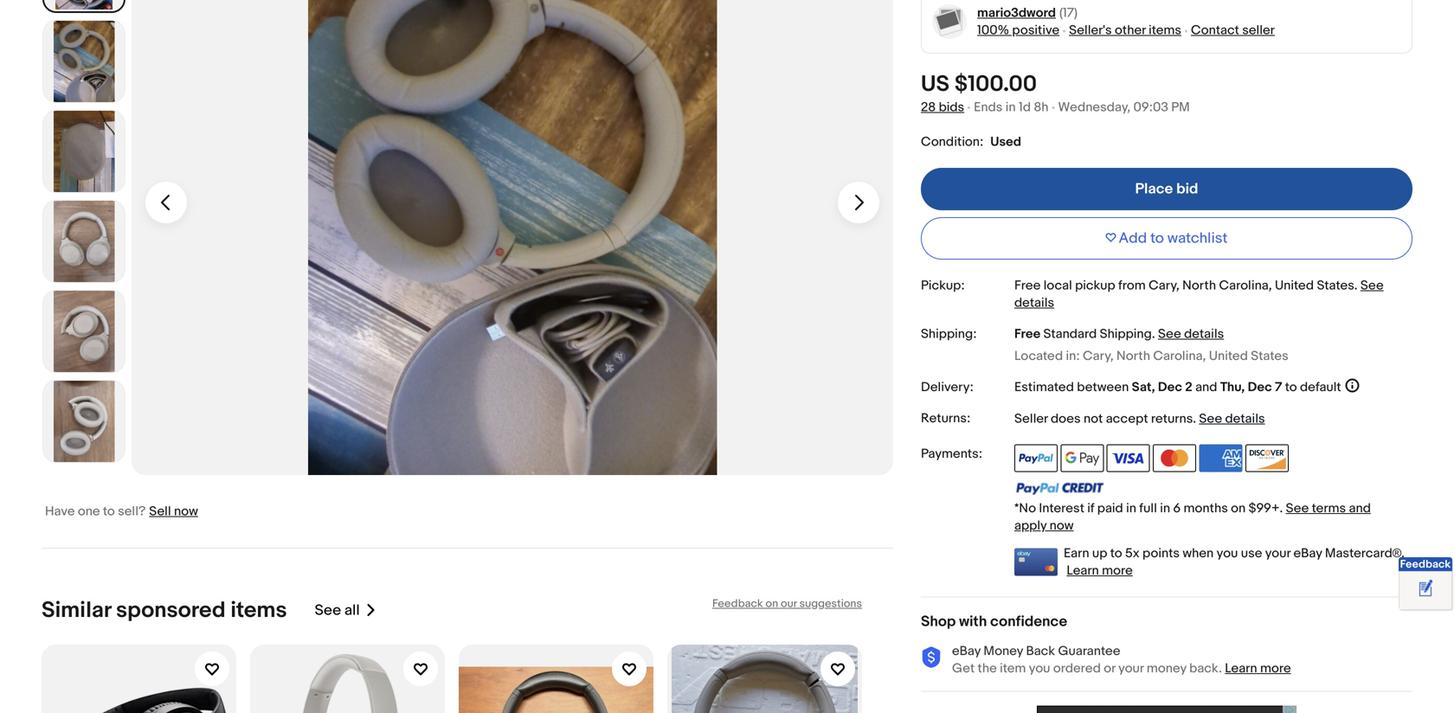 Task type: locate. For each thing, give the bounding box(es) containing it.
in left full
[[1127, 501, 1137, 517]]

1 vertical spatial learn more link
[[1226, 661, 1292, 677]]

0 horizontal spatial you
[[1029, 661, 1051, 677]]

see details link
[[1015, 278, 1384, 311], [1159, 327, 1225, 342], [1200, 411, 1266, 427]]

0 horizontal spatial and
[[1196, 380, 1218, 395]]

1 free from the top
[[1015, 278, 1041, 294]]

on left our
[[766, 598, 779, 611]]

see inside 'see details'
[[1361, 278, 1384, 294]]

1 horizontal spatial dec
[[1248, 380, 1273, 395]]

items right "other"
[[1149, 23, 1182, 38]]

0 vertical spatial .
[[1355, 278, 1358, 294]]

have
[[45, 504, 75, 520]]

0 horizontal spatial learn
[[1067, 563, 1100, 579]]

estimated between sat, dec 2 and thu, dec 7 to default
[[1015, 380, 1342, 395]]

0 horizontal spatial details
[[1015, 295, 1055, 311]]

to inside 'button'
[[1151, 230, 1165, 248]]

on left $99+.
[[1232, 501, 1246, 517]]

1 horizontal spatial .
[[1194, 411, 1197, 427]]

6
[[1174, 501, 1181, 517]]

0 horizontal spatial ebay
[[953, 644, 981, 660]]

more right back.
[[1261, 661, 1292, 677]]

google pay image
[[1061, 445, 1104, 472]]

100% positive
[[978, 23, 1060, 38]]

more inside earn up to 5x points when you use your ebay mastercard®. learn more
[[1103, 563, 1133, 579]]

0 vertical spatial united
[[1276, 278, 1315, 294]]

cary,
[[1149, 278, 1180, 294], [1083, 349, 1114, 364]]

contact seller link
[[1192, 23, 1276, 38]]

see details link down watchlist
[[1015, 278, 1384, 311]]

1 vertical spatial on
[[766, 598, 779, 611]]

learn down 'earn'
[[1067, 563, 1100, 579]]

1 vertical spatial see details link
[[1159, 327, 1225, 342]]

suggestions
[[800, 598, 863, 611]]

earn
[[1064, 546, 1090, 562]]

free standard shipping . see details located in: cary, north carolina, united states
[[1015, 327, 1289, 364]]

1 horizontal spatial in
[[1127, 501, 1137, 517]]

0 horizontal spatial carolina,
[[1154, 349, 1207, 364]]

ends
[[974, 100, 1003, 115]]

see details link down 'see details'
[[1159, 327, 1225, 342]]

and
[[1196, 380, 1218, 395], [1350, 501, 1372, 517]]

free inside free standard shipping . see details located in: cary, north carolina, united states
[[1015, 327, 1041, 342]]

carolina, down watchlist
[[1220, 278, 1273, 294]]

positive
[[1013, 23, 1060, 38]]

0 vertical spatial on
[[1232, 501, 1246, 517]]

1 horizontal spatial cary,
[[1149, 278, 1180, 294]]

see all link
[[315, 598, 377, 624]]

you
[[1217, 546, 1239, 562], [1029, 661, 1051, 677]]

items left see all
[[231, 598, 287, 624]]

states
[[1318, 278, 1355, 294], [1252, 349, 1289, 364]]

to right add
[[1151, 230, 1165, 248]]

0 vertical spatial details
[[1015, 295, 1055, 311]]

picture 6 of 6 image
[[43, 381, 125, 462]]

mario3dword link
[[978, 4, 1056, 22]]

on
[[1232, 501, 1246, 517], [766, 598, 779, 611]]

to right 7
[[1286, 380, 1298, 395]]

1 vertical spatial north
[[1117, 349, 1151, 364]]

28 bids
[[921, 100, 965, 115]]

(17)
[[1060, 5, 1078, 21]]

mastercard®.
[[1326, 546, 1405, 562]]

ebay down terms
[[1294, 546, 1323, 562]]

carolina, inside free standard shipping . see details located in: cary, north carolina, united states
[[1154, 349, 1207, 364]]

all
[[345, 602, 360, 620]]

1 vertical spatial ebay
[[953, 644, 981, 660]]

1 vertical spatial learn
[[1226, 661, 1258, 677]]

09:03
[[1134, 100, 1169, 115]]

mario3dword
[[978, 5, 1056, 21]]

pm
[[1172, 100, 1191, 115]]

your
[[1266, 546, 1291, 562], [1119, 661, 1144, 677]]

0 horizontal spatial items
[[231, 598, 287, 624]]

0 horizontal spatial in
[[1006, 100, 1016, 115]]

See all text field
[[315, 602, 360, 620]]

ebay up get
[[953, 644, 981, 660]]

up
[[1093, 546, 1108, 562]]

0 horizontal spatial your
[[1119, 661, 1144, 677]]

1 vertical spatial cary,
[[1083, 349, 1114, 364]]

accept
[[1106, 411, 1149, 427]]

1 vertical spatial carolina,
[[1154, 349, 1207, 364]]

100% positive link
[[978, 23, 1060, 38]]

more
[[1103, 563, 1133, 579], [1261, 661, 1292, 677]]

1 vertical spatial and
[[1350, 501, 1372, 517]]

0 horizontal spatial cary,
[[1083, 349, 1114, 364]]

free left local
[[1015, 278, 1041, 294]]

dec left 7
[[1248, 380, 1273, 395]]

2 free from the top
[[1015, 327, 1041, 342]]

1 vertical spatial free
[[1015, 327, 1041, 342]]

1 vertical spatial states
[[1252, 349, 1289, 364]]

dec left 2
[[1159, 380, 1183, 395]]

full
[[1140, 501, 1158, 517]]

not
[[1084, 411, 1104, 427]]

your right "use"
[[1266, 546, 1291, 562]]

picture 3 of 6 image
[[43, 111, 125, 192]]

you down back
[[1029, 661, 1051, 677]]

contact
[[1192, 23, 1240, 38]]

carolina,
[[1220, 278, 1273, 294], [1154, 349, 1207, 364]]

learn right back.
[[1226, 661, 1258, 677]]

0 vertical spatial learn more link
[[1067, 563, 1133, 579]]

see terms and apply now link
[[1015, 501, 1372, 534]]

details down 'see details'
[[1185, 327, 1225, 342]]

2 horizontal spatial in
[[1161, 501, 1171, 517]]

1 vertical spatial united
[[1210, 349, 1249, 364]]

0 vertical spatial ebay
[[1294, 546, 1323, 562]]

place bid
[[1136, 180, 1199, 198]]

see inside "link"
[[315, 602, 341, 620]]

feedback for feedback
[[1401, 558, 1452, 572]]

1 vertical spatial items
[[231, 598, 287, 624]]

details
[[1015, 295, 1055, 311], [1185, 327, 1225, 342], [1226, 411, 1266, 427]]

cary, right "in:"
[[1083, 349, 1114, 364]]

1 horizontal spatial your
[[1266, 546, 1291, 562]]

1 horizontal spatial more
[[1261, 661, 1292, 677]]

0 vertical spatial more
[[1103, 563, 1133, 579]]

. inside free standard shipping . see details located in: cary, north carolina, united states
[[1153, 327, 1156, 342]]

money
[[1147, 661, 1187, 677]]

now down interest
[[1050, 518, 1074, 534]]

1 horizontal spatial now
[[1050, 518, 1074, 534]]

1 horizontal spatial ebay
[[1294, 546, 1323, 562]]

0 vertical spatial see details link
[[1015, 278, 1384, 311]]

0 horizontal spatial dec
[[1159, 380, 1183, 395]]

1 vertical spatial details
[[1185, 327, 1225, 342]]

1 horizontal spatial and
[[1350, 501, 1372, 517]]

sell now link
[[149, 504, 198, 520]]

1 horizontal spatial states
[[1318, 278, 1355, 294]]

sat,
[[1132, 380, 1156, 395]]

2 vertical spatial .
[[1194, 411, 1197, 427]]

more down 5x
[[1103, 563, 1133, 579]]

ebay
[[1294, 546, 1323, 562], [953, 644, 981, 660]]

north inside free standard shipping . see details located in: cary, north carolina, united states
[[1117, 349, 1151, 364]]

details down local
[[1015, 295, 1055, 311]]

0 horizontal spatial .
[[1153, 327, 1156, 342]]

add to watchlist button
[[921, 217, 1413, 260]]

2 vertical spatial see details link
[[1200, 411, 1266, 427]]

seller's other items
[[1070, 23, 1182, 38]]

master card image
[[1154, 445, 1197, 472]]

points
[[1143, 546, 1180, 562]]

0 vertical spatial you
[[1217, 546, 1239, 562]]

in
[[1006, 100, 1016, 115], [1127, 501, 1137, 517], [1161, 501, 1171, 517]]

see details link for north
[[1015, 278, 1384, 311]]

1 horizontal spatial items
[[1149, 23, 1182, 38]]

shipping:
[[921, 327, 977, 342]]

details down thu,
[[1226, 411, 1266, 427]]

united inside free standard shipping . see details located in: cary, north carolina, united states
[[1210, 349, 1249, 364]]

does
[[1051, 411, 1081, 427]]

north down watchlist
[[1183, 278, 1217, 294]]

0 horizontal spatial states
[[1252, 349, 1289, 364]]

standard
[[1044, 327, 1097, 342]]

0 horizontal spatial north
[[1117, 349, 1151, 364]]

and right terms
[[1350, 501, 1372, 517]]

0 vertical spatial states
[[1318, 278, 1355, 294]]

28 bids link
[[921, 100, 965, 115]]

north down "shipping"
[[1117, 349, 1151, 364]]

0 horizontal spatial united
[[1210, 349, 1249, 364]]

similar
[[42, 598, 111, 624]]

in left "6"
[[1161, 501, 1171, 517]]

now right sell
[[174, 504, 198, 520]]

learn more link down up
[[1067, 563, 1133, 579]]

2
[[1186, 380, 1193, 395]]

learn more link right back.
[[1226, 661, 1292, 677]]

wednesday,
[[1059, 100, 1131, 115]]

1 vertical spatial feedback
[[713, 598, 763, 611]]

0 horizontal spatial more
[[1103, 563, 1133, 579]]

see inside free standard shipping . see details located in: cary, north carolina, united states
[[1159, 327, 1182, 342]]

your right or
[[1119, 661, 1144, 677]]

or
[[1104, 661, 1116, 677]]

picture 4 of 6 image
[[43, 201, 125, 282]]

.
[[1355, 278, 1358, 294], [1153, 327, 1156, 342], [1194, 411, 1197, 427]]

2 vertical spatial details
[[1226, 411, 1266, 427]]

see details link down thu,
[[1200, 411, 1266, 427]]

items for similar sponsored items
[[231, 598, 287, 624]]

0 vertical spatial your
[[1266, 546, 1291, 562]]

cary, inside free standard shipping . see details located in: cary, north carolina, united states
[[1083, 349, 1114, 364]]

paypal credit image
[[1015, 482, 1105, 496]]

see for see details
[[1361, 278, 1384, 294]]

cary, right the from
[[1149, 278, 1180, 294]]

paypal image
[[1015, 445, 1058, 472]]

you left "use"
[[1217, 546, 1239, 562]]

shop
[[921, 613, 956, 631]]

8h
[[1034, 100, 1049, 115]]

0 vertical spatial feedback
[[1401, 558, 1452, 572]]

with details__icon image
[[921, 647, 942, 669]]

1 horizontal spatial you
[[1217, 546, 1239, 562]]

learn more
[[1226, 661, 1292, 677]]

mario3dword image
[[932, 4, 968, 39]]

1 horizontal spatial carolina,
[[1220, 278, 1273, 294]]

and right 2
[[1196, 380, 1218, 395]]

2 horizontal spatial .
[[1355, 278, 1358, 294]]

0 vertical spatial items
[[1149, 23, 1182, 38]]

1 horizontal spatial feedback
[[1401, 558, 1452, 572]]

to left 5x
[[1111, 546, 1123, 562]]

estimated
[[1015, 380, 1075, 395]]

free up located
[[1015, 327, 1041, 342]]

us $100.00
[[921, 71, 1038, 98]]

0 horizontal spatial now
[[174, 504, 198, 520]]

in left 1d
[[1006, 100, 1016, 115]]

1 horizontal spatial details
[[1185, 327, 1225, 342]]

to right one
[[103, 504, 115, 520]]

1 vertical spatial you
[[1029, 661, 1051, 677]]

free local pickup from cary, north carolina, united states .
[[1015, 278, 1361, 294]]

see inside see terms and apply now
[[1286, 501, 1310, 517]]

dec
[[1159, 380, 1183, 395], [1248, 380, 1273, 395]]

to inside earn up to 5x points when you use your ebay mastercard®. learn more
[[1111, 546, 1123, 562]]

0 horizontal spatial feedback
[[713, 598, 763, 611]]

1 horizontal spatial north
[[1183, 278, 1217, 294]]

0 vertical spatial free
[[1015, 278, 1041, 294]]

carolina, up estimated between sat, dec 2 and thu, dec 7 to default
[[1154, 349, 1207, 364]]

0 vertical spatial learn
[[1067, 563, 1100, 579]]

ordered
[[1054, 661, 1101, 677]]

1 vertical spatial .
[[1153, 327, 1156, 342]]

0 vertical spatial north
[[1183, 278, 1217, 294]]



Task type: vqa. For each thing, say whether or not it's contained in the screenshot.
"Parts" in the Wheels, Tires & Parts link
no



Task type: describe. For each thing, give the bounding box(es) containing it.
shipping
[[1100, 327, 1153, 342]]

use
[[1242, 546, 1263, 562]]

free for free standard shipping . see details located in: cary, north carolina, united states
[[1015, 327, 1041, 342]]

months
[[1184, 501, 1229, 517]]

seller's other items link
[[1070, 23, 1182, 38]]

mario3dword (17)
[[978, 5, 1078, 21]]

place bid button
[[921, 168, 1413, 210]]

payments:
[[921, 447, 983, 462]]

paid
[[1098, 501, 1124, 517]]

returns:
[[921, 411, 971, 427]]

0 horizontal spatial on
[[766, 598, 779, 611]]

wednesday, 09:03 pm
[[1059, 100, 1191, 115]]

pickup
[[1076, 278, 1116, 294]]

items for seller's other items
[[1149, 23, 1182, 38]]

advertisement region
[[1037, 706, 1297, 714]]

picture 2 of 6 image
[[43, 21, 125, 102]]

ebay money back guarantee
[[953, 644, 1121, 660]]

get the item you ordered or your money back.
[[953, 661, 1223, 677]]

seller does not accept returns . see details
[[1015, 411, 1266, 427]]

pickup:
[[921, 278, 965, 294]]

with
[[960, 613, 988, 631]]

earn up to 5x points when you use your ebay mastercard®. learn more
[[1064, 546, 1405, 579]]

28
[[921, 100, 936, 115]]

from
[[1119, 278, 1146, 294]]

1 vertical spatial your
[[1119, 661, 1144, 677]]

picture 5 of 6 image
[[43, 291, 125, 372]]

free for free local pickup from cary, north carolina, united states .
[[1015, 278, 1041, 294]]

other
[[1115, 23, 1146, 38]]

100%
[[978, 23, 1010, 38]]

sell?
[[118, 504, 146, 520]]

0 horizontal spatial learn more link
[[1067, 563, 1133, 579]]

see terms and apply now
[[1015, 501, 1372, 534]]

us
[[921, 71, 950, 98]]

0 vertical spatial and
[[1196, 380, 1218, 395]]

back
[[1027, 644, 1056, 660]]

1 dec from the left
[[1159, 380, 1183, 395]]

feedback for feedback on our suggestions
[[713, 598, 763, 611]]

the
[[978, 661, 997, 677]]

interest
[[1040, 501, 1085, 517]]

condition: used
[[921, 134, 1022, 150]]

$99+.
[[1249, 501, 1284, 517]]

shop with confidence
[[921, 613, 1068, 631]]

1 horizontal spatial learn more link
[[1226, 661, 1292, 677]]

ebay mastercard image
[[1015, 549, 1058, 576]]

located
[[1015, 349, 1064, 364]]

terms
[[1313, 501, 1347, 517]]

7
[[1276, 380, 1283, 395]]

our
[[781, 598, 797, 611]]

one
[[78, 504, 100, 520]]

0 vertical spatial carolina,
[[1220, 278, 1273, 294]]

have one to sell? sell now
[[45, 504, 198, 520]]

item
[[1000, 661, 1027, 677]]

1 horizontal spatial learn
[[1226, 661, 1258, 677]]

condition:
[[921, 134, 984, 150]]

watchlist
[[1168, 230, 1228, 248]]

see for see terms and apply now
[[1286, 501, 1310, 517]]

1 horizontal spatial on
[[1232, 501, 1246, 517]]

place
[[1136, 180, 1174, 198]]

states inside free standard shipping . see details located in: cary, north carolina, united states
[[1252, 349, 1289, 364]]

ebay inside earn up to 5x points when you use your ebay mastercard®. learn more
[[1294, 546, 1323, 562]]

in:
[[1066, 349, 1080, 364]]

details inside 'see details'
[[1015, 295, 1055, 311]]

learn inside earn up to 5x points when you use your ebay mastercard®. learn more
[[1067, 563, 1100, 579]]

you inside earn up to 5x points when you use your ebay mastercard®. learn more
[[1217, 546, 1239, 562]]

1d
[[1019, 100, 1031, 115]]

default
[[1301, 380, 1342, 395]]

*no
[[1015, 501, 1037, 517]]

when
[[1183, 546, 1214, 562]]

feedback on our suggestions link
[[713, 598, 863, 611]]

sony wh-1000xm4 wireless over-ear headphones- silver - picture 2 of 6 image
[[132, 0, 894, 475]]

your inside earn up to 5x points when you use your ebay mastercard®. learn more
[[1266, 546, 1291, 562]]

feedback on our suggestions
[[713, 598, 863, 611]]

get
[[953, 661, 975, 677]]

visa image
[[1107, 445, 1151, 472]]

seller
[[1243, 23, 1276, 38]]

contact seller
[[1192, 23, 1276, 38]]

details inside free standard shipping . see details located in: cary, north carolina, united states
[[1185, 327, 1225, 342]]

0 vertical spatial cary,
[[1149, 278, 1180, 294]]

2 dec from the left
[[1248, 380, 1273, 395]]

similar sponsored items
[[42, 598, 287, 624]]

see for see all
[[315, 602, 341, 620]]

*no interest if paid in full in 6 months on $99+.
[[1015, 501, 1286, 517]]

bids
[[939, 100, 965, 115]]

2 horizontal spatial details
[[1226, 411, 1266, 427]]

5x
[[1126, 546, 1140, 562]]

sponsored
[[116, 598, 226, 624]]

money
[[984, 644, 1024, 660]]

returns
[[1152, 411, 1194, 427]]

and inside see terms and apply now
[[1350, 501, 1372, 517]]

see all
[[315, 602, 360, 620]]

now inside see terms and apply now
[[1050, 518, 1074, 534]]

add
[[1119, 230, 1148, 248]]

see details
[[1015, 278, 1384, 311]]

seller's
[[1070, 23, 1112, 38]]

$100.00
[[955, 71, 1038, 98]]

seller
[[1015, 411, 1048, 427]]

see details link for .
[[1200, 411, 1266, 427]]

1 vertical spatial more
[[1261, 661, 1292, 677]]

guarantee
[[1059, 644, 1121, 660]]

delivery:
[[921, 380, 974, 395]]

between
[[1078, 380, 1130, 395]]

discover image
[[1246, 445, 1289, 472]]

used
[[991, 134, 1022, 150]]

thu,
[[1221, 380, 1246, 395]]

1 horizontal spatial united
[[1276, 278, 1315, 294]]

american express image
[[1200, 445, 1243, 472]]



